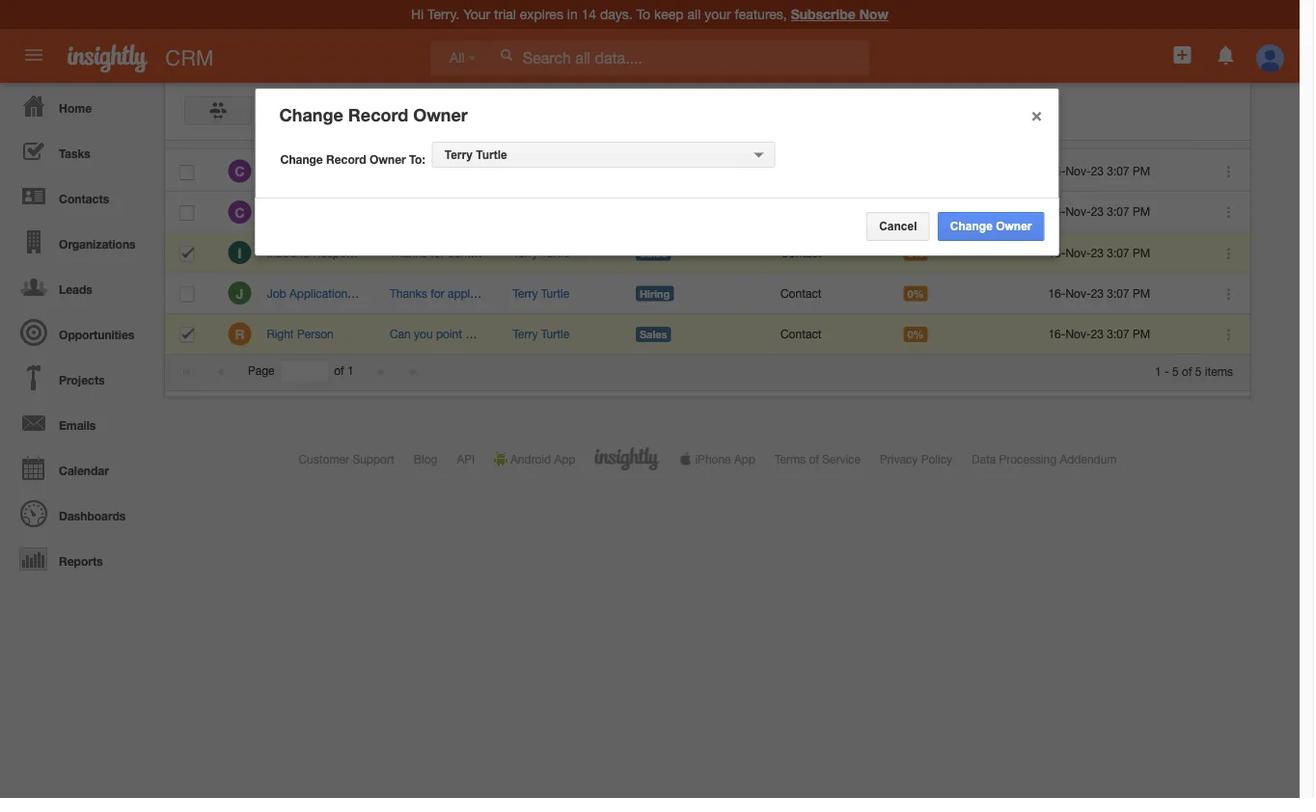 Task type: describe. For each thing, give the bounding box(es) containing it.
job application response
[[267, 287, 403, 300]]

terry turtle button
[[432, 142, 776, 168]]

do you have time to connect? link
[[390, 165, 545, 178]]

all link
[[430, 41, 489, 76]]

tasks
[[59, 147, 90, 160]]

cold email link
[[267, 165, 332, 178]]

owner inside button
[[996, 220, 1032, 233]]

emails link
[[5, 400, 154, 446]]

0% for j
[[907, 288, 924, 300]]

i
[[238, 245, 242, 261]]

person
[[297, 327, 334, 341]]

1 c row from the top
[[165, 151, 1251, 192]]

3:07 for can you point me to the right person?
[[1107, 327, 1130, 341]]

subject
[[389, 124, 431, 138]]

job
[[267, 287, 286, 300]]

for for contacting
[[431, 246, 444, 259]]

organizations
[[59, 237, 136, 251]]

terry inside i row
[[513, 246, 538, 259]]

change for change record owner to:
[[280, 153, 323, 167]]

0% for i
[[907, 247, 924, 259]]

application
[[289, 287, 348, 300]]

iphone app
[[695, 453, 755, 466]]

android
[[511, 453, 551, 466]]

dashboards
[[59, 509, 126, 523]]

j row
[[165, 274, 1251, 314]]

data processing addendum link
[[972, 453, 1117, 466]]

reports
[[59, 555, 103, 568]]

owner for change record owner
[[413, 104, 468, 125]]

email
[[294, 165, 323, 178]]

c link for first c row from the top
[[228, 160, 251, 183]]

2 nov- from the top
[[1066, 205, 1091, 219]]

sales for c
[[640, 165, 667, 178]]

contacts
[[59, 192, 109, 206]]

contact for r
[[781, 327, 822, 341]]

sales for i
[[640, 247, 667, 259]]

pm for do you have time to connect?
[[1133, 165, 1150, 178]]

data processing addendum
[[972, 453, 1117, 466]]

owner for change record owner to:
[[370, 153, 406, 167]]

privacy policy link
[[880, 453, 952, 466]]

c link for 2nd c row
[[228, 201, 251, 224]]

sales cell for i
[[621, 233, 766, 274]]

row containing subject
[[165, 113, 1250, 149]]

applying...
[[448, 287, 501, 300]]

response inside j row
[[351, 287, 403, 300]]

2 1 from the left
[[1155, 365, 1162, 378]]

terms
[[775, 453, 806, 466]]

cancel button
[[867, 212, 930, 241]]

2 16-nov-23 3:07 pm from the top
[[1048, 205, 1150, 219]]

dashboards link
[[5, 491, 154, 536]]

can you point me to the right person? link
[[390, 327, 586, 341]]

you for c
[[408, 165, 427, 178]]

terry turtle inside button
[[445, 148, 507, 161]]

thanks for thanks for contacting us. terry turtle
[[390, 246, 427, 259]]

record for change record owner
[[348, 104, 408, 125]]

2 3:07 from the top
[[1107, 205, 1130, 219]]

thanks for contacting us. terry turtle
[[390, 246, 569, 259]]

i link
[[228, 241, 251, 264]]

job application response link
[[267, 287, 412, 300]]

android app
[[511, 453, 576, 466]]

service
[[822, 453, 861, 466]]

pm for can you point me to the right person?
[[1133, 327, 1150, 341]]

privacy policy
[[880, 453, 952, 466]]

do
[[390, 165, 405, 178]]

16-nov-23 3:07 pm cell for can you point me to the right person?
[[1033, 314, 1202, 355]]

0% cell for r
[[889, 314, 1033, 355]]

cold
[[267, 165, 291, 178]]

navigation containing home
[[0, 83, 154, 582]]

notifications image
[[1215, 43, 1238, 67]]

terry turtle for r
[[513, 327, 569, 341]]

sales cell for r
[[621, 314, 766, 355]]

1 1 from the left
[[347, 364, 354, 378]]

terry for j
[[513, 287, 538, 300]]

can
[[390, 327, 411, 341]]

c for c link corresponding to 2nd c row
[[235, 204, 245, 220]]

policy
[[921, 453, 952, 466]]

for for applying...
[[431, 287, 444, 300]]

emails
[[59, 419, 96, 432]]

all
[[450, 51, 465, 66]]

r link
[[228, 323, 251, 346]]

customer
[[299, 453, 349, 466]]

cold email
[[267, 165, 323, 178]]

thanks for contacting us. link
[[390, 246, 521, 259]]

can you point me to the right person?
[[390, 327, 586, 341]]

change owner button
[[938, 212, 1045, 241]]

terry turtle link for j
[[513, 287, 569, 300]]

0% cell for j
[[889, 274, 1033, 314]]

thanks for applying... link
[[390, 287, 501, 300]]

contact cell for j
[[766, 274, 889, 314]]

support
[[353, 453, 394, 466]]

reports link
[[5, 536, 154, 582]]

2 23 from the top
[[1091, 205, 1104, 219]]

home link
[[5, 83, 154, 128]]

-
[[1165, 365, 1169, 378]]

0% for c
[[907, 206, 924, 219]]

terry for r
[[513, 327, 538, 341]]

items
[[1205, 365, 1233, 378]]

0% cell for i
[[889, 233, 1033, 274]]

16-nov-23 3:07 pm for thanks for applying...
[[1048, 287, 1150, 300]]

c for c link related to first c row from the top
[[235, 164, 245, 180]]

app for android app
[[554, 453, 576, 466]]

23 inside i row
[[1091, 246, 1104, 259]]

2 16- from the top
[[1048, 205, 1066, 219]]

right person
[[267, 327, 334, 341]]

0% for r
[[907, 328, 924, 341]]

terry turtle link for r
[[513, 327, 569, 341]]

sales for r
[[640, 328, 667, 341]]

app for iphone app
[[734, 453, 755, 466]]

to for r
[[485, 327, 495, 341]]

projects
[[59, 373, 105, 387]]

0 horizontal spatial of
[[334, 364, 344, 378]]

us.
[[506, 246, 521, 259]]

person?
[[544, 327, 586, 341]]

contacting
[[448, 246, 502, 259]]

iphone app link
[[679, 453, 755, 466]]

1 - 5 of 5 items
[[1155, 365, 1233, 378]]

calendar
[[59, 464, 109, 478]]

subscribe now link
[[791, 6, 889, 22]]

inbound
[[267, 246, 309, 259]]

contact for i
[[781, 246, 822, 259]]

have
[[430, 165, 455, 178]]

2 horizontal spatial of
[[1182, 365, 1192, 378]]

right
[[518, 327, 541, 341]]

16- for can you point me to the right person?
[[1048, 327, 1066, 341]]

16-nov-23 3:07 pm cell for thanks for applying...
[[1033, 274, 1202, 314]]

contact cell for r
[[766, 314, 889, 355]]



Task type: locate. For each thing, give the bounding box(es) containing it.
1 16-nov-23 3:07 pm cell from the top
[[1033, 151, 1202, 192]]

change record owner
[[279, 104, 468, 125]]

0 vertical spatial for
[[431, 246, 444, 259]]

2 terry turtle link from the top
[[513, 246, 569, 259]]

× button
[[1021, 95, 1052, 133]]

3 16-nov-23 3:07 pm cell from the top
[[1033, 233, 1202, 274]]

1 vertical spatial for
[[431, 287, 444, 300]]

contact cell for i
[[766, 233, 889, 274]]

terry inside c row
[[513, 165, 538, 178]]

terry turtle inside j row
[[513, 287, 569, 300]]

0 vertical spatial sales cell
[[621, 151, 766, 192]]

4 0% cell from the top
[[889, 314, 1033, 355]]

pm inside i row
[[1133, 246, 1150, 259]]

16-nov-23 3:07 pm inside i row
[[1048, 246, 1150, 259]]

inbound response link
[[267, 246, 374, 259]]

c row up j row
[[165, 192, 1251, 233]]

16- inside i row
[[1048, 246, 1066, 259]]

0 vertical spatial response
[[313, 246, 365, 259]]

0 vertical spatial sales
[[640, 165, 667, 178]]

2 for from the top
[[431, 287, 444, 300]]

terry turtle link inside r row
[[513, 327, 569, 341]]

0 vertical spatial contact
[[781, 246, 822, 259]]

to inside c row
[[483, 165, 494, 178]]

terry up do you have time to connect? link
[[445, 148, 473, 161]]

terry inside j row
[[513, 287, 538, 300]]

None checkbox
[[180, 165, 194, 180], [180, 206, 194, 221], [180, 246, 194, 262], [180, 287, 194, 302], [180, 165, 194, 180], [180, 206, 194, 221], [180, 246, 194, 262], [180, 287, 194, 302]]

i row
[[165, 233, 1251, 274]]

5
[[1172, 365, 1179, 378], [1195, 365, 1202, 378]]

23 for thanks for applying...
[[1091, 287, 1104, 300]]

1 3:07 from the top
[[1107, 165, 1130, 178]]

4 3:07 from the top
[[1107, 287, 1130, 300]]

change owner
[[950, 220, 1032, 233]]

hiring
[[640, 288, 670, 300]]

3 16- from the top
[[1048, 246, 1066, 259]]

sales
[[640, 165, 667, 178], [640, 247, 667, 259], [640, 328, 667, 341]]

nov- for do you have time to connect?
[[1066, 165, 1091, 178]]

16- for thanks for applying...
[[1048, 287, 1066, 300]]

3 0% from the top
[[907, 288, 924, 300]]

1 sales from the top
[[640, 165, 667, 178]]

contacts link
[[5, 174, 154, 219]]

pm inside r row
[[1133, 327, 1150, 341]]

1 vertical spatial to
[[485, 327, 495, 341]]

app
[[554, 453, 576, 466], [734, 453, 755, 466]]

thanks for thanks for applying...
[[390, 287, 427, 300]]

app right the iphone
[[734, 453, 755, 466]]

subscribe now
[[791, 6, 889, 22]]

23 for can you point me to the right person?
[[1091, 327, 1104, 341]]

crm
[[165, 45, 214, 70]]

2 sales cell from the top
[[621, 233, 766, 274]]

1 16- from the top
[[1048, 165, 1066, 178]]

terry left person? at the left of page
[[513, 327, 538, 341]]

3:07 inside j row
[[1107, 287, 1130, 300]]

1 contact cell from the top
[[766, 233, 889, 274]]

1 nov- from the top
[[1066, 165, 1091, 178]]

0 horizontal spatial 5
[[1172, 365, 1179, 378]]

turtle up person? at the left of page
[[541, 287, 569, 300]]

change for change owner
[[950, 220, 993, 233]]

nov- inside r row
[[1066, 327, 1091, 341]]

for
[[431, 246, 444, 259], [431, 287, 444, 300]]

response inside i row
[[313, 246, 365, 259]]

date
[[1094, 124, 1120, 138]]

sales inside i row
[[640, 247, 667, 259]]

sales cell
[[621, 151, 766, 192], [621, 233, 766, 274], [621, 314, 766, 355]]

1 pm from the top
[[1133, 165, 1150, 178]]

contact for j
[[781, 287, 822, 300]]

5 left items
[[1195, 365, 1202, 378]]

1 vertical spatial c
[[235, 204, 245, 220]]

thanks inside j row
[[390, 287, 427, 300]]

1 terry turtle link from the top
[[513, 165, 569, 178]]

16- for do you have time to connect?
[[1048, 165, 1066, 178]]

1 16-nov-23 3:07 pm from the top
[[1048, 165, 1150, 178]]

blog link
[[414, 453, 438, 466]]

2 vertical spatial change
[[950, 220, 993, 233]]

3 pm from the top
[[1133, 246, 1150, 259]]

turtle for r
[[541, 327, 569, 341]]

terry turtle for c
[[513, 165, 569, 178]]

blog
[[414, 453, 438, 466]]

customer support link
[[299, 453, 394, 466]]

0 horizontal spatial 1
[[347, 364, 354, 378]]

home
[[59, 101, 92, 115]]

to:
[[409, 153, 425, 167]]

change for change record owner
[[279, 104, 343, 125]]

opportunities link
[[5, 310, 154, 355]]

0% inside j row
[[907, 288, 924, 300]]

3 nov- from the top
[[1066, 246, 1091, 259]]

1 vertical spatial record
[[326, 153, 366, 167]]

5 16-nov-23 3:07 pm from the top
[[1048, 327, 1150, 341]]

you inside r row
[[414, 327, 433, 341]]

2 c link from the top
[[228, 201, 251, 224]]

16-nov-23 3:07 pm cell for do you have time to connect?
[[1033, 151, 1202, 192]]

1 vertical spatial owner
[[370, 153, 406, 167]]

0% cell for c
[[889, 192, 1033, 233]]

to inside r row
[[485, 327, 495, 341]]

j link
[[228, 282, 251, 305]]

3:07 inside i row
[[1107, 246, 1130, 259]]

tasks link
[[5, 128, 154, 174]]

16-nov-23 3:07 pm inside r row
[[1048, 327, 1150, 341]]

api link
[[457, 453, 475, 466]]

4 terry turtle link from the top
[[513, 327, 569, 341]]

1 horizontal spatial app
[[734, 453, 755, 466]]

terry
[[445, 148, 473, 161], [513, 165, 538, 178], [513, 246, 538, 259], [513, 287, 538, 300], [513, 327, 538, 341]]

terry for c
[[513, 165, 538, 178]]

point
[[436, 327, 462, 341]]

2 vertical spatial sales cell
[[621, 314, 766, 355]]

2 c from the top
[[235, 204, 245, 220]]

16- inside r row
[[1048, 327, 1066, 341]]

3 23 from the top
[[1091, 246, 1104, 259]]

sales cell up hiring at the top of page
[[621, 233, 766, 274]]

turtle for c
[[541, 165, 569, 178]]

terry turtle inside c row
[[513, 165, 569, 178]]

turtle inside i row
[[541, 246, 569, 259]]

you right do
[[408, 165, 427, 178]]

sales cell down hiring at the top of page
[[621, 314, 766, 355]]

2 contact cell from the top
[[766, 274, 889, 314]]

1 thanks from the top
[[390, 246, 427, 259]]

organizations link
[[5, 219, 154, 264]]

of down right person link
[[334, 364, 344, 378]]

0 vertical spatial to
[[483, 165, 494, 178]]

c left cold
[[235, 164, 245, 180]]

16-nov-23 3:07 pm for can you point me to the right person?
[[1048, 327, 1150, 341]]

row group
[[165, 151, 1251, 355]]

inbound response
[[267, 246, 365, 259]]

thanks inside i row
[[390, 246, 427, 259]]

0 vertical spatial c link
[[228, 160, 251, 183]]

0 vertical spatial thanks
[[390, 246, 427, 259]]

1 vertical spatial sales
[[640, 247, 667, 259]]

3 contact from the top
[[781, 327, 822, 341]]

c row up i row
[[165, 151, 1251, 192]]

2 0% from the top
[[907, 247, 924, 259]]

record for change record owner to:
[[326, 153, 366, 167]]

c link up i link at the top of page
[[228, 201, 251, 224]]

3:07 for do you have time to connect?
[[1107, 165, 1130, 178]]

1 horizontal spatial owner
[[413, 104, 468, 125]]

3:07
[[1107, 165, 1130, 178], [1107, 205, 1130, 219], [1107, 246, 1130, 259], [1107, 287, 1130, 300], [1107, 327, 1130, 341]]

nov- inside j row
[[1066, 287, 1091, 300]]

response up can
[[351, 287, 403, 300]]

1 horizontal spatial 1
[[1155, 365, 1162, 378]]

terry inside r row
[[513, 327, 538, 341]]

2 pm from the top
[[1133, 205, 1150, 219]]

3 terry turtle link from the top
[[513, 287, 569, 300]]

1 c from the top
[[235, 164, 245, 180]]

0 vertical spatial you
[[408, 165, 427, 178]]

contact
[[781, 246, 822, 259], [781, 287, 822, 300], [781, 327, 822, 341]]

16-
[[1048, 165, 1066, 178], [1048, 205, 1066, 219], [1048, 246, 1066, 259], [1048, 287, 1066, 300], [1048, 327, 1066, 341]]

3:07 for thanks for applying...
[[1107, 287, 1130, 300]]

do you have time to connect?
[[390, 165, 545, 178]]

16-nov-23 3:07 pm
[[1048, 165, 1150, 178], [1048, 205, 1150, 219], [1048, 246, 1150, 259], [1048, 287, 1150, 300], [1048, 327, 1150, 341]]

23 inside j row
[[1091, 287, 1104, 300]]

response up "job application response" link
[[313, 246, 365, 259]]

row group containing c
[[165, 151, 1251, 355]]

2 vertical spatial sales
[[640, 328, 667, 341]]

right
[[267, 327, 294, 341]]

c
[[235, 164, 245, 180], [235, 204, 245, 220]]

r
[[235, 327, 245, 342]]

1 c link from the top
[[228, 160, 251, 183]]

terry turtle for j
[[513, 287, 569, 300]]

2 5 from the left
[[1195, 365, 1202, 378]]

c row
[[165, 151, 1251, 192], [165, 192, 1251, 233]]

r row
[[165, 314, 1251, 355]]

terms of service link
[[775, 453, 861, 466]]

turtle inside j row
[[541, 287, 569, 300]]

cell
[[766, 151, 889, 192], [889, 151, 1033, 192], [252, 192, 375, 233], [375, 192, 498, 233], [498, 192, 621, 233], [621, 192, 766, 233], [766, 192, 889, 233], [165, 233, 213, 274], [165, 314, 213, 355]]

×
[[1031, 102, 1043, 126]]

cancel
[[879, 220, 917, 233]]

c link left cold
[[228, 160, 251, 183]]

sales cell for c
[[621, 151, 766, 192]]

1 vertical spatial change
[[280, 153, 323, 167]]

nov-
[[1066, 165, 1091, 178], [1066, 205, 1091, 219], [1066, 246, 1091, 259], [1066, 287, 1091, 300], [1066, 327, 1091, 341]]

Search all data.... text field
[[489, 40, 869, 75]]

1 sales cell from the top
[[621, 151, 766, 192]]

thanks up can
[[390, 287, 427, 300]]

turtle inside r row
[[541, 327, 569, 341]]

terry turtle link for i
[[513, 246, 569, 259]]

23 inside r row
[[1091, 327, 1104, 341]]

for inside i row
[[431, 246, 444, 259]]

3 contact cell from the top
[[766, 314, 889, 355]]

23
[[1091, 165, 1104, 178], [1091, 205, 1104, 219], [1091, 246, 1104, 259], [1091, 287, 1104, 300], [1091, 327, 1104, 341]]

to right me
[[485, 327, 495, 341]]

5 nov- from the top
[[1066, 327, 1091, 341]]

app right the android
[[554, 453, 576, 466]]

to for c
[[483, 165, 494, 178]]

4 nov- from the top
[[1066, 287, 1091, 300]]

0 vertical spatial record
[[348, 104, 408, 125]]

16-nov-23 3:07 pm inside j row
[[1048, 287, 1150, 300]]

5 pm from the top
[[1133, 327, 1150, 341]]

terry turtle link
[[513, 165, 569, 178], [513, 246, 569, 259], [513, 287, 569, 300], [513, 327, 569, 341]]

terry inside button
[[445, 148, 473, 161]]

3 3:07 from the top
[[1107, 246, 1130, 259]]

hiring cell
[[621, 274, 766, 314]]

for inside j row
[[431, 287, 444, 300]]

leads link
[[5, 264, 154, 310]]

3 0% cell from the top
[[889, 274, 1033, 314]]

turtle up time
[[476, 148, 507, 161]]

nov- for can you point me to the right person?
[[1066, 327, 1091, 341]]

nov- for thanks for applying...
[[1066, 287, 1091, 300]]

time
[[458, 165, 480, 178]]

opportunities
[[59, 328, 134, 342]]

2 sales from the top
[[640, 247, 667, 259]]

change
[[279, 104, 343, 125], [280, 153, 323, 167], [950, 220, 993, 233]]

sales inside r row
[[640, 328, 667, 341]]

subscribe
[[791, 6, 856, 22]]

5 16-nov-23 3:07 pm cell from the top
[[1033, 314, 1202, 355]]

terry right time
[[513, 165, 538, 178]]

0 vertical spatial change
[[279, 104, 343, 125]]

4 pm from the top
[[1133, 287, 1150, 300]]

turtle inside button
[[476, 148, 507, 161]]

4 16- from the top
[[1048, 287, 1066, 300]]

of
[[334, 364, 344, 378], [1182, 365, 1192, 378], [809, 453, 819, 466]]

2 thanks from the top
[[390, 287, 427, 300]]

2 16-nov-23 3:07 pm cell from the top
[[1033, 192, 1202, 233]]

1 vertical spatial c link
[[228, 201, 251, 224]]

5 3:07 from the top
[[1107, 327, 1130, 341]]

3 sales cell from the top
[[621, 314, 766, 355]]

thanks up thanks for applying...
[[390, 246, 427, 259]]

5 23 from the top
[[1091, 327, 1104, 341]]

pm for thanks for applying...
[[1133, 287, 1150, 300]]

2 horizontal spatial owner
[[996, 220, 1032, 233]]

turtle right us. at the top
[[541, 246, 569, 259]]

contact inside j row
[[781, 287, 822, 300]]

page
[[248, 364, 275, 378]]

of right terms
[[809, 453, 819, 466]]

column header
[[888, 113, 1032, 149]]

1 horizontal spatial 5
[[1195, 365, 1202, 378]]

thanks for applying...
[[390, 287, 501, 300]]

2 vertical spatial owner
[[996, 220, 1032, 233]]

connect?
[[497, 165, 545, 178]]

terry up the right
[[513, 287, 538, 300]]

terms of service
[[775, 453, 861, 466]]

calendar link
[[5, 446, 154, 491]]

you for r
[[414, 327, 433, 341]]

row
[[165, 113, 1250, 149]]

0 vertical spatial owner
[[413, 104, 468, 125]]

addendum
[[1060, 453, 1117, 466]]

turtle right the right
[[541, 327, 569, 341]]

1 0% from the top
[[907, 206, 924, 219]]

turtle inside c row
[[541, 165, 569, 178]]

1 vertical spatial sales cell
[[621, 233, 766, 274]]

5 16- from the top
[[1048, 327, 1066, 341]]

of 1
[[334, 364, 354, 378]]

the
[[498, 327, 515, 341]]

turtle right time
[[541, 165, 569, 178]]

0 horizontal spatial app
[[554, 453, 576, 466]]

1 vertical spatial thanks
[[390, 287, 427, 300]]

4 16-nov-23 3:07 pm from the top
[[1048, 287, 1150, 300]]

terry turtle link inside j row
[[513, 287, 569, 300]]

None checkbox
[[179, 123, 194, 138], [180, 328, 194, 343], [179, 123, 194, 138], [180, 328, 194, 343]]

you inside c row
[[408, 165, 427, 178]]

0 vertical spatial c
[[235, 164, 245, 180]]

5 right -
[[1172, 365, 1179, 378]]

projects link
[[5, 355, 154, 400]]

1 contact from the top
[[781, 246, 822, 259]]

1 for from the top
[[431, 246, 444, 259]]

1 5 from the left
[[1172, 365, 1179, 378]]

0% cell
[[889, 192, 1033, 233], [889, 233, 1033, 274], [889, 274, 1033, 314], [889, 314, 1033, 355]]

pm inside j row
[[1133, 287, 1150, 300]]

for left contacting on the top of page
[[431, 246, 444, 259]]

record right email
[[326, 153, 366, 167]]

1 horizontal spatial of
[[809, 453, 819, 466]]

navigation
[[0, 83, 154, 582]]

record up change record owner to:
[[348, 104, 408, 125]]

1 23 from the top
[[1091, 165, 1104, 178]]

data
[[972, 453, 996, 466]]

contact inside r row
[[781, 327, 822, 341]]

23 for do you have time to connect?
[[1091, 165, 1104, 178]]

0% inside r row
[[907, 328, 924, 341]]

0% inside i row
[[907, 247, 924, 259]]

iphone
[[695, 453, 731, 466]]

3 16-nov-23 3:07 pm from the top
[[1048, 246, 1150, 259]]

4 0% from the top
[[907, 328, 924, 341]]

2 c row from the top
[[165, 192, 1251, 233]]

contact inside i row
[[781, 246, 822, 259]]

terry right contacting on the top of page
[[513, 246, 538, 259]]

terry turtle inside r row
[[513, 327, 569, 341]]

you right can
[[414, 327, 433, 341]]

turtle for j
[[541, 287, 569, 300]]

4 16-nov-23 3:07 pm cell from the top
[[1033, 274, 1202, 314]]

terry turtle link inside i row
[[513, 246, 569, 259]]

to
[[483, 165, 494, 178], [485, 327, 495, 341]]

nov- inside i row
[[1066, 246, 1091, 259]]

c up i link at the top of page
[[235, 204, 245, 220]]

for left applying...
[[431, 287, 444, 300]]

16-nov-23 3:07 pm for do you have time to connect?
[[1048, 165, 1150, 178]]

privacy
[[880, 453, 918, 466]]

contact cell
[[766, 233, 889, 274], [766, 274, 889, 314], [766, 314, 889, 355]]

terry turtle link for c
[[513, 165, 569, 178]]

sales cell up i row
[[621, 151, 766, 192]]

0 horizontal spatial owner
[[370, 153, 406, 167]]

2 app from the left
[[734, 453, 755, 466]]

to right time
[[483, 165, 494, 178]]

pm
[[1133, 165, 1150, 178], [1133, 205, 1150, 219], [1133, 246, 1150, 259], [1133, 287, 1150, 300], [1133, 327, 1150, 341]]

2 vertical spatial contact
[[781, 327, 822, 341]]

1 0% cell from the top
[[889, 192, 1033, 233]]

of right -
[[1182, 365, 1192, 378]]

1 vertical spatial response
[[351, 287, 403, 300]]

me
[[465, 327, 482, 341]]

1 app from the left
[[554, 453, 576, 466]]

android app link
[[494, 453, 576, 466]]

2 contact from the top
[[781, 287, 822, 300]]

c link
[[228, 160, 251, 183], [228, 201, 251, 224]]

3:07 inside r row
[[1107, 327, 1130, 341]]

4 23 from the top
[[1091, 287, 1104, 300]]

16- inside j row
[[1048, 287, 1066, 300]]

change record owner to:
[[280, 153, 425, 167]]

1 vertical spatial you
[[414, 327, 433, 341]]

processing
[[999, 453, 1057, 466]]

3 sales from the top
[[640, 328, 667, 341]]

created
[[1047, 124, 1091, 138]]

change inside button
[[950, 220, 993, 233]]

16-nov-23 3:07 pm cell
[[1033, 151, 1202, 192], [1033, 192, 1202, 233], [1033, 233, 1202, 274], [1033, 274, 1202, 314], [1033, 314, 1202, 355]]

2 0% cell from the top
[[889, 233, 1033, 274]]

1 vertical spatial contact
[[781, 287, 822, 300]]



Task type: vqa. For each thing, say whether or not it's contained in the screenshot.
TO related to R
yes



